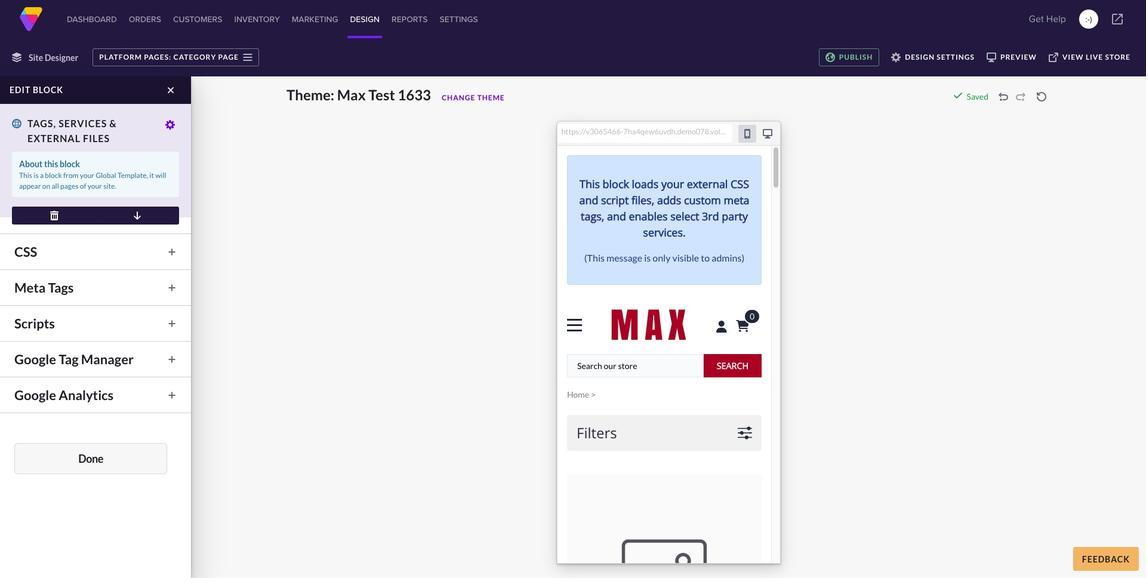 Task type: vqa. For each thing, say whether or not it's contained in the screenshot.
second TEXT from the bottom
no



Task type: locate. For each thing, give the bounding box(es) containing it.
page
[[218, 53, 239, 62]]

get help link
[[1026, 7, 1070, 31]]

0 vertical spatial google
[[14, 351, 56, 367]]

block up all
[[45, 171, 62, 180]]

customers
[[173, 13, 222, 25]]

settings
[[440, 13, 478, 25]]

orders button
[[127, 0, 164, 38]]

tags
[[48, 280, 74, 296]]

preview button
[[981, 48, 1043, 66]]

2 google from the top
[[14, 387, 56, 403]]

files
[[83, 133, 110, 144]]

store
[[1106, 53, 1131, 62]]

scripts
[[14, 315, 55, 331]]

volusion-logo link
[[19, 7, 43, 31]]

category
[[174, 53, 216, 62]]

analytics
[[59, 387, 114, 403]]

google inside button
[[14, 387, 56, 403]]

from
[[63, 171, 78, 180]]

preview
[[1001, 53, 1037, 62]]

get
[[1029, 12, 1044, 26]]

will
[[155, 171, 166, 180]]

global template image
[[12, 119, 22, 128]]

orders
[[129, 13, 161, 25]]

0 vertical spatial your
[[80, 171, 94, 180]]

meta tags button
[[8, 277, 183, 298]]

inventory
[[234, 13, 280, 25]]

google
[[14, 351, 56, 367], [14, 387, 56, 403]]

design
[[350, 13, 380, 25]]

customers button
[[171, 0, 225, 38]]

done button
[[14, 443, 167, 474]]

publish button
[[819, 48, 880, 66]]

live
[[1086, 53, 1104, 62]]

marketing button
[[290, 0, 341, 38]]

google left "tag" at the left bottom of the page
[[14, 351, 56, 367]]

2 vertical spatial block
[[45, 171, 62, 180]]

feedback
[[1083, 554, 1131, 564]]

edit
[[10, 85, 31, 95]]

google analytics
[[14, 387, 114, 403]]

block
[[33, 85, 63, 95], [60, 159, 80, 169], [45, 171, 62, 180]]

done
[[78, 452, 103, 465]]

feedback button
[[1074, 547, 1140, 571]]

1 vertical spatial google
[[14, 387, 56, 403]]

0 vertical spatial block
[[33, 85, 63, 95]]

google left analytics
[[14, 387, 56, 403]]

site.
[[103, 182, 116, 191]]

:-
[[1086, 13, 1091, 25]]

your right "of"
[[88, 182, 102, 191]]

pages
[[60, 182, 78, 191]]

designer
[[45, 52, 78, 62]]

1 google from the top
[[14, 351, 56, 367]]

this
[[19, 171, 32, 180]]

theme:
[[287, 86, 335, 103]]

tags,
[[27, 118, 56, 129]]

google tag manager
[[14, 351, 134, 367]]

google inside button
[[14, 351, 56, 367]]

design button
[[348, 0, 382, 38]]

meta
[[14, 280, 46, 296]]

dashboard image
[[19, 7, 43, 31]]

google analytics button
[[8, 385, 183, 406]]

google tag manager button
[[8, 349, 183, 370]]

your
[[80, 171, 94, 180], [88, 182, 102, 191]]

google for google tag manager
[[14, 351, 56, 367]]

your up "of"
[[80, 171, 94, 180]]

inventory button
[[232, 0, 282, 38]]

1 vertical spatial your
[[88, 182, 102, 191]]

scripts button
[[8, 313, 183, 334]]

block up the from
[[60, 159, 80, 169]]

manager
[[81, 351, 134, 367]]

block right edit
[[33, 85, 63, 95]]

&
[[109, 118, 117, 129]]

help
[[1047, 12, 1067, 26]]

tags, services & external files
[[27, 118, 117, 144]]



Task type: describe. For each thing, give the bounding box(es) containing it.
appear
[[19, 182, 41, 191]]

design settings
[[906, 53, 975, 62]]

https://v3065466-
[[562, 127, 624, 136]]

https://v3065466-7ha4qew6uvdh.demo078.volusion.com/:seofriendlyname_s/:categoryid.htm
[[562, 127, 880, 136]]

dashboard link
[[65, 0, 119, 38]]

platform
[[99, 53, 142, 62]]

dashboard
[[67, 13, 117, 25]]

theme
[[478, 93, 505, 102]]

this
[[44, 159, 58, 169]]

css
[[14, 244, 37, 260]]

:-)
[[1086, 13, 1093, 25]]

view
[[1063, 53, 1084, 62]]

1 vertical spatial block
[[60, 159, 80, 169]]

meta tags
[[14, 280, 74, 296]]

saved
[[967, 91, 989, 102]]

platform pages: category page button
[[93, 48, 259, 66]]

1633
[[398, 86, 431, 103]]

change
[[442, 93, 476, 102]]

design
[[906, 53, 935, 62]]

site
[[29, 52, 43, 62]]

reports
[[392, 13, 428, 25]]

pages:
[[144, 53, 172, 62]]

about
[[19, 159, 43, 169]]

max
[[337, 86, 366, 103]]

about this block this is a block from your global template, it will appear on all pages of your site.
[[19, 159, 166, 191]]

view live store button
[[1043, 48, 1137, 66]]

change theme
[[442, 93, 505, 102]]

design settings button
[[886, 48, 981, 66]]

:-) link
[[1080, 10, 1099, 29]]

edit block
[[10, 85, 63, 95]]

reports button
[[389, 0, 430, 38]]

on
[[42, 182, 50, 191]]

google for google analytics
[[14, 387, 56, 403]]

get help
[[1029, 12, 1067, 26]]

a
[[40, 171, 44, 180]]

global
[[96, 171, 116, 180]]

css button
[[8, 241, 183, 262]]

view live store
[[1063, 53, 1131, 62]]

site designer
[[29, 52, 78, 62]]

settings
[[937, 53, 975, 62]]

test
[[369, 86, 395, 103]]

marketing
[[292, 13, 338, 25]]

saved image
[[954, 91, 963, 100]]

template,
[[118, 171, 148, 180]]

is
[[34, 171, 39, 180]]

all
[[52, 182, 59, 191]]

external
[[27, 133, 81, 144]]

settings button
[[438, 0, 481, 38]]

7ha4qew6uvdh.demo078.volusion.com/:seofriendlyname_s/:categoryid.htm
[[624, 127, 880, 136]]

of
[[80, 182, 86, 191]]

)
[[1091, 13, 1093, 25]]

theme: max test 1633
[[287, 86, 431, 103]]

sidebar element
[[0, 76, 191, 578]]

it
[[149, 171, 154, 180]]

tag
[[59, 351, 79, 367]]

publish
[[840, 53, 873, 62]]

services
[[59, 118, 107, 129]]

platform pages: category page
[[99, 53, 239, 62]]



